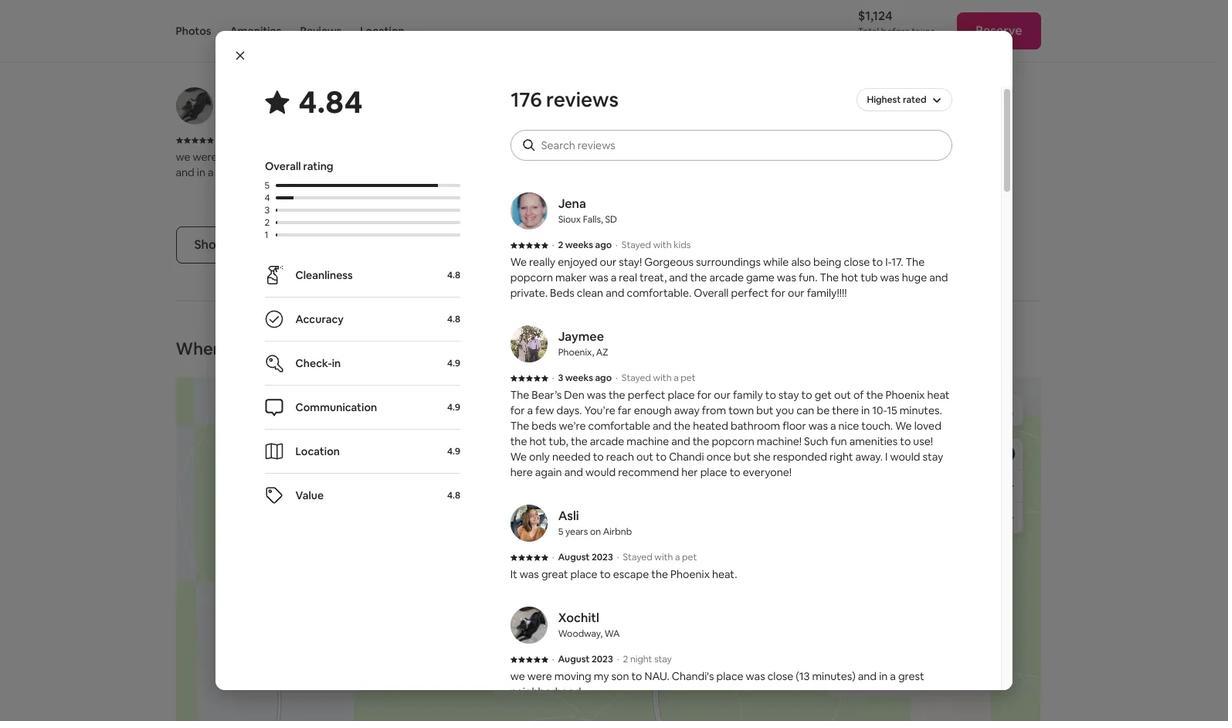 Task type: describe. For each thing, give the bounding box(es) containing it.
your stay location, map pin image
[[590, 544, 627, 581]]

taxes
[[912, 26, 935, 38]]

again inside was very comfortable and cozy. owners were very responsive to our needs and concerns. would stay at this property again
[[418, 42, 444, 56]]

escape inside xochitl list
[[718, 26, 754, 40]]

concerns.
[[230, 42, 278, 56]]

4.84 dialog
[[216, 31, 1013, 721]]

bear's
[[532, 388, 562, 402]]

1 horizontal spatial 3
[[558, 372, 564, 384]]

15
[[887, 403, 898, 417]]

such
[[805, 434, 829, 448]]

for up flag
[[892, 150, 906, 164]]

photos button
[[176, 0, 211, 62]]

1 horizontal spatial location
[[360, 24, 405, 38]]

fun.
[[799, 271, 818, 284]]

private.
[[511, 286, 548, 300]]

zoom out image
[[1001, 512, 1014, 524]]

highest
[[867, 94, 901, 106]]

years
[[566, 526, 588, 538]]

close for · 2 weeks ago · stayed with kids
[[844, 255, 870, 269]]

in inside xochitl list
[[197, 166, 206, 179]]

comfortable inside the bear's den was the perfect place for our family to stay to get out of the phoenix heat for a few days. you're far enough away from town but you can be there in 10-15 minutes. the beds we're comfortable and the heated bathroom floor was a nice touch. we loved the hot tub, the arcade machine and the popcorn machine! such fun amenities to use! we only needed to reach out to chandi once but she responded right away. i would stay here again and would recommend her place to everyone!
[[589, 419, 651, 433]]

definitely
[[699, 181, 746, 195]]

ago for jaymee
[[595, 372, 612, 384]]

chandi's inside 4.84 dialog
[[672, 669, 715, 683]]

4.9 for location
[[448, 445, 461, 458]]

our inside the bear's den was the perfect place for our family to stay to get out of the phoenix heat for a few days. you're far enough away from town but you can be there in 10-15 minutes. the beds we're comfortable and the heated bathroom floor was a nice touch. we loved the hot tub, the arcade machine and the popcorn machine! such fun amenities to use! we only needed to reach out to chandi once but she responded right away. i would stay here again and would recommend her place to everyone!
[[714, 388, 731, 402]]

asli image
[[511, 505, 548, 542]]

1 vertical spatial we
[[896, 419, 912, 433]]

public
[[901, 405, 932, 419]]

august for xochitl
[[558, 653, 590, 665]]

august for asli
[[558, 551, 590, 563]]

xochitl list
[[170, 0, 1048, 227]]

arcade inside we really enjoyed our stay! gorgeous surroundings while also being close to i-17. the popcorn maker was a real treat, and the arcade game was fun. the hot tub was huge and private. beds clean and comfortable. overall perfect for our family!!!!
[[710, 271, 744, 284]]

4.9 for communication
[[448, 401, 461, 413]]

maker
[[556, 271, 587, 284]]

enjoyed
[[558, 255, 598, 269]]

the inside went up for my birthday, and this was the perfect place for distance to pepsi amphitheater for a concert and not too far to go to flag for restaurants.  i will definitely try to book again.
[[803, 150, 820, 164]]

2 very from the left
[[405, 26, 426, 40]]

the down being
[[820, 271, 839, 284]]

our down the '· 2 weeks ago · stayed with kids'
[[600, 255, 617, 269]]

pepsi
[[615, 166, 641, 179]]

chandi
[[669, 450, 705, 464]]

show all 176 reviews button
[[176, 227, 329, 264]]

her
[[682, 465, 698, 479]]

0 vertical spatial overall
[[265, 159, 301, 173]]

5 inside asli 5 years on airbnb
[[559, 526, 564, 538]]

wa inside xochitl list
[[270, 108, 285, 121]]

1 horizontal spatial 2
[[558, 239, 564, 251]]

hot inside the bear's den was the perfect place for our family to stay to get out of the phoenix heat for a few days. you're far enough away from town but you can be there in 10-15 minutes. the beds we're comfortable and the heated bathroom floor was a nice touch. we loved the hot tub, the arcade machine and the popcorn machine! such fun amenities to use! we only needed to reach out to chandi once but she responded right away. i would stay here again and would recommend her place to everyone!
[[530, 434, 547, 448]]

overall rating
[[265, 159, 334, 173]]

neighborhood. for leftmost xochitl image
[[245, 166, 318, 179]]

jaymee
[[559, 328, 604, 345]]

heat. inside xochitl list
[[817, 26, 842, 40]]

again inside the bear's den was the perfect place for our family to stay to get out of the phoenix heat for a few days. you're far enough away from town but you can be there in 10-15 minutes. the beds we're comfortable and the heated bathroom floor was a nice touch. we loved the hot tub, the arcade machine and the popcorn machine! such fun amenities to use! we only needed to reach out to chandi once but she responded right away. i would stay here again and would recommend her place to everyone!
[[535, 465, 562, 479]]

surroundings
[[696, 255, 761, 269]]

my for xochitl
[[676, 150, 691, 164]]

only
[[530, 450, 550, 464]]

jena
[[559, 196, 587, 212]]

flag
[[899, 166, 918, 179]]

total
[[858, 26, 880, 38]]

drag pegman onto the map to open street view image
[[992, 395, 1023, 426]]

phoenix inside the bear's den was the perfect place for our family to stay to get out of the phoenix heat for a few days. you're far enough away from town but you can be there in 10-15 minutes. the beds we're comfortable and the heated bathroom floor was a nice touch. we loved the hot tub, the arcade machine and the popcorn machine! such fun amenities to use! we only needed to reach out to chandi once but she responded right away. i would stay here again and would recommend her place to everyone!
[[886, 388, 925, 402]]

0 vertical spatial be
[[278, 338, 299, 360]]

heat. inside 4.84 dialog
[[713, 567, 738, 581]]

amenities
[[850, 434, 898, 448]]

for up from
[[698, 388, 712, 402]]

check-in
[[296, 356, 341, 370]]

went
[[615, 150, 642, 164]]

4.8 for accuracy
[[448, 313, 461, 325]]

were inside was very comfortable and cozy. owners were very responsive to our needs and concerns. would stay at this property again
[[378, 26, 402, 40]]

clean
[[577, 286, 604, 300]]

comfortable inside was very comfortable and cozy. owners were very responsive to our needs and concerns. would stay at this property again
[[223, 26, 286, 40]]

minutes) inside xochitl list
[[478, 150, 521, 164]]

arcade inside the bear's den was the perfect place for our family to stay to get out of the phoenix heat for a few days. you're far enough away from town but you can be there in 10-15 minutes. the beds we're comfortable and the heated bathroom floor was a nice touch. we loved the hot tub, the arcade machine and the popcorn machine! such fun amenities to use! we only needed to reach out to chandi once but she responded right away. i would stay here again and would recommend her place to everyone!
[[590, 434, 625, 448]]

0 horizontal spatial xochitl image
[[176, 88, 213, 125]]

fun
[[831, 434, 848, 448]]

at
[[338, 42, 348, 56]]

beds
[[532, 419, 557, 433]]

0 horizontal spatial my
[[259, 150, 275, 164]]

minutes) inside 4.84 dialog
[[813, 669, 856, 683]]

loved
[[915, 419, 942, 433]]

away.
[[856, 450, 883, 464]]

0 vertical spatial 5
[[265, 179, 270, 192]]

for inside we really enjoyed our stay! gorgeous surroundings while also being close to i-17. the popcorn maker was a real treat, and the arcade game was fun. the hot tub was huge and private. beds clean and comfortable. overall perfect for our family!!!!
[[772, 286, 786, 300]]

really
[[530, 255, 556, 269]]

Search reviews, Press 'Enter' to search text field
[[542, 138, 937, 153]]

amphitheater
[[644, 166, 712, 179]]

all
[[229, 237, 242, 253]]

reserve button
[[958, 12, 1041, 49]]

jaymee phoenix, az
[[559, 328, 609, 359]]

phoenix,
[[559, 346, 595, 359]]

we inside 4.84 dialog
[[511, 669, 525, 683]]

restaurants.
[[615, 181, 674, 195]]

the left 'beds'
[[511, 419, 530, 433]]

floor
[[783, 419, 807, 433]]

a inside we really enjoyed our stay! gorgeous surroundings while also being close to i-17. the popcorn maker was a real treat, and the arcade game was fun. the hot tub was huge and private. beds clean and comfortable. overall perfect for our family!!!!
[[611, 271, 617, 284]]

game
[[747, 271, 775, 284]]

go
[[870, 166, 883, 179]]

reach
[[607, 450, 635, 464]]

we inside xochitl list
[[176, 150, 191, 164]]

4.8 for value
[[448, 489, 461, 502]]

reviews
[[300, 24, 342, 38]]

nau. inside 4.84 dialog
[[645, 669, 670, 683]]

reviews inside 'button'
[[266, 237, 311, 253]]

1 vertical spatial were
[[193, 150, 218, 164]]

while
[[764, 255, 789, 269]]

0 horizontal spatial 3
[[265, 204, 270, 216]]

for up the definitely
[[714, 166, 728, 179]]

2 horizontal spatial 2
[[623, 653, 629, 665]]

too
[[821, 166, 838, 179]]

will
[[681, 181, 697, 195]]

the inside we really enjoyed our stay! gorgeous surroundings while also being close to i-17. the popcorn maker was a real treat, and the arcade game was fun. the hot tub was huge and private. beds clean and comfortable. overall perfect for our family!!!!
[[691, 271, 707, 284]]

we were moving my son to nau.  chandi's place was close (13 minutes) and in a grest neighborhood. inside 4.84 dialog
[[511, 669, 925, 699]]

0 vertical spatial would
[[891, 450, 921, 464]]

gorgeous
[[645, 255, 694, 269]]

to inside we really enjoyed our stay! gorgeous surroundings while also being close to i-17. the popcorn maker was a real treat, and the arcade game was fun. the hot tub was huge and private. beds clean and comfortable. overall perfect for our family!!!!
[[873, 255, 884, 269]]

10-
[[873, 403, 887, 417]]

· september 2023 · stayed with a pet
[[218, 10, 380, 23]]

perfect inside the bear's den was the perfect place for our family to stay to get out of the phoenix heat for a few days. you're far enough away from town but you can be there in 10-15 minutes. the beds we're comfortable and the heated bathroom floor was a nice touch. we loved the hot tub, the arcade machine and the popcorn machine! such fun amenities to use! we only needed to reach out to chandi once but she responded right away. i would stay here again and would recommend her place to everyone!
[[628, 388, 666, 402]]

of
[[854, 388, 865, 402]]

1 very from the left
[[199, 26, 221, 40]]

it inside 4.84 dialog
[[511, 567, 518, 581]]

1 horizontal spatial out
[[835, 388, 852, 402]]

family
[[733, 388, 763, 402]]

woodway, inside 4.84 dialog
[[559, 628, 603, 640]]

our inside was very comfortable and cozy. owners were very responsive to our needs and concerns. would stay at this property again
[[498, 26, 514, 40]]

few
[[536, 403, 554, 417]]

public transit
[[901, 405, 969, 419]]

moving inside xochitl list
[[220, 150, 257, 164]]

she
[[754, 450, 771, 464]]

where you'll be
[[176, 338, 299, 360]]

0 horizontal spatial phoenix
[[671, 567, 710, 581]]

reviews inside 4.84 dialog
[[546, 87, 619, 113]]

(13 inside xochitl list
[[462, 150, 476, 164]]

xochitl inside 4.84 dialog
[[559, 610, 600, 626]]

0 horizontal spatial out
[[637, 450, 654, 464]]

show all 176 reviews
[[194, 237, 311, 253]]

· 2 weeks ago · stayed with kids
[[552, 239, 691, 251]]

tub
[[861, 271, 878, 284]]

1 vertical spatial but
[[734, 450, 751, 464]]

went up for my birthday, and this was the perfect place for distance to pepsi amphitheater for a concert and not too far to go to flag for restaurants.  i will definitely try to book again.
[[615, 150, 964, 195]]

escape inside 4.84 dialog
[[613, 567, 649, 581]]

value
[[296, 488, 324, 502]]

$1,124 total before taxes
[[858, 8, 935, 38]]

i inside the bear's den was the perfect place for our family to stay to get out of the phoenix heat for a few days. you're far enough away from town but you can be there in 10-15 minutes. the beds we're comfortable and the heated bathroom floor was a nice touch. we loved the hot tub, the arcade machine and the popcorn machine! such fun amenities to use! we only needed to reach out to chandi once but she responded right away. i would stay here again and would recommend her place to everyone!
[[886, 450, 888, 464]]

needed
[[553, 450, 591, 464]]

airbnb
[[603, 526, 632, 538]]

chandi's inside xochitl list
[[338, 150, 380, 164]]

close inside xochitl list
[[433, 150, 459, 164]]

here
[[511, 465, 533, 479]]

(13 inside 4.84 dialog
[[796, 669, 810, 683]]

grest inside xochitl list
[[216, 166, 242, 179]]

i inside went up for my birthday, and this was the perfect place for distance to pepsi amphitheater for a concert and not too far to go to flag for restaurants.  i will definitely try to book again.
[[676, 181, 679, 195]]

the left "bear's"
[[511, 388, 530, 402]]

needs
[[176, 42, 206, 56]]

communication
[[296, 400, 378, 414]]

location inside 4.84 dialog
[[296, 444, 340, 458]]

town
[[729, 403, 754, 417]]

beds
[[550, 286, 575, 300]]

1 horizontal spatial xochitl image
[[511, 607, 548, 644]]

days.
[[557, 403, 582, 417]]

be inside the bear's den was the perfect place for our family to stay to get out of the phoenix heat for a few days. you're far enough away from town but you can be there in 10-15 minutes. the beds we're comfortable and the heated bathroom floor was a nice touch. we loved the hot tub, the arcade machine and the popcorn machine! such fun amenities to use! we only needed to reach out to chandi once but she responded right away. i would stay here again and would recommend her place to everyone!
[[817, 403, 830, 417]]

asli
[[559, 508, 579, 524]]

woodway, inside xochitl list
[[224, 108, 268, 121]]

recommend
[[618, 465, 680, 479]]

cleanliness
[[296, 268, 353, 282]]

0 horizontal spatial would
[[586, 465, 616, 479]]

there
[[833, 403, 859, 417]]

were inside 4.84 dialog
[[528, 669, 552, 683]]

stay!
[[619, 255, 642, 269]]



Task type: vqa. For each thing, say whether or not it's contained in the screenshot.


Task type: locate. For each thing, give the bounding box(es) containing it.
moving down · august 2023 · 2 night stay
[[555, 669, 592, 683]]

xochitl up · august 2023 · 2 night stay
[[559, 610, 600, 626]]

5 left years
[[559, 526, 564, 538]]

0 vertical spatial close
[[433, 150, 459, 164]]

2 vertical spatial phoenix
[[671, 567, 710, 581]]

0 vertical spatial xochitl woodway, wa
[[224, 91, 285, 121]]

rated
[[903, 94, 927, 106]]

phoenix
[[775, 26, 814, 40], [886, 388, 925, 402], [671, 567, 710, 581]]

close inside we really enjoyed our stay! gorgeous surroundings while also being close to i-17. the popcorn maker was a real treat, and the arcade game was fun. the hot tub was huge and private. beds clean and comfortable. overall perfect for our family!!!!
[[844, 255, 870, 269]]

away
[[675, 403, 700, 417]]

4.8
[[448, 269, 461, 281], [448, 313, 461, 325], [448, 489, 461, 502]]

0 vertical spatial nau.
[[310, 150, 335, 164]]

cozy.
[[309, 26, 334, 40]]

wa left the 4.84
[[270, 108, 285, 121]]

comfortable down you're
[[589, 419, 651, 433]]

jaymee image
[[511, 325, 548, 362], [511, 325, 548, 362]]

0 horizontal spatial chandi's
[[338, 150, 380, 164]]

ago for jena
[[595, 239, 612, 251]]

rating
[[303, 159, 334, 173]]

we down 15
[[896, 419, 912, 433]]

our up from
[[714, 388, 731, 402]]

amenities
[[230, 24, 282, 38]]

son inside xochitl list
[[277, 150, 295, 164]]

asli 5 years on airbnb
[[559, 508, 632, 538]]

3 up "bear's"
[[558, 372, 564, 384]]

0 vertical spatial 2
[[265, 216, 270, 229]]

my for asli
[[594, 669, 609, 683]]

1 vertical spatial this
[[761, 150, 779, 164]]

but up bathroom at the right
[[757, 403, 774, 417]]

touch.
[[862, 419, 894, 433]]

2 vertical spatial were
[[528, 669, 552, 683]]

wa up · august 2023 · 2 night stay
[[605, 628, 620, 640]]

1 vertical spatial i
[[886, 450, 888, 464]]

2023
[[275, 10, 296, 23], [696, 10, 718, 23], [592, 551, 613, 563], [592, 653, 613, 665]]

hot inside we really enjoyed our stay! gorgeous surroundings while also being close to i-17. the popcorn maker was a real treat, and the arcade game was fun. the hot tub was huge and private. beds clean and comfortable. overall perfect for our family!!!!
[[842, 271, 859, 284]]

0 horizontal spatial i
[[676, 181, 679, 195]]

stay down use!
[[923, 450, 944, 464]]

3 4.9 from the top
[[448, 445, 461, 458]]

1 horizontal spatial escape
[[718, 26, 754, 40]]

xochitl inside list
[[224, 91, 265, 107]]

0 vertical spatial (13
[[462, 150, 476, 164]]

1 vertical spatial location
[[296, 444, 340, 458]]

we inside we really enjoyed our stay! gorgeous surroundings while also being close to i-17. the popcorn maker was a real treat, and the arcade game was fun. the hot tub was huge and private. beds clean and comfortable. overall perfect for our family!!!!
[[511, 255, 527, 269]]

highest rated button
[[857, 87, 952, 113]]

we're
[[559, 419, 586, 433]]

great inside 4.84 dialog
[[542, 567, 569, 581]]

0 horizontal spatial xochitl woodway, wa
[[224, 91, 285, 121]]

neighborhood. for rightmost xochitl icon
[[511, 685, 584, 699]]

0 horizontal spatial far
[[618, 403, 632, 417]]

my inside 4.84 dialog
[[594, 669, 609, 683]]

0 horizontal spatial great
[[542, 567, 569, 581]]

0 horizontal spatial neighborhood.
[[245, 166, 318, 179]]

again down responsive
[[418, 42, 444, 56]]

would
[[281, 42, 313, 56]]

far right you're
[[618, 403, 632, 417]]

1 horizontal spatial phoenix
[[775, 26, 814, 40]]

we left 'really'
[[511, 255, 527, 269]]

i left will
[[676, 181, 679, 195]]

xochitl down "concerns."
[[224, 91, 265, 107]]

0 vertical spatial 4.8
[[448, 269, 461, 281]]

perfect inside we really enjoyed our stay! gorgeous surroundings while also being close to i-17. the popcorn maker was a real treat, and the arcade game was fun. the hot tub was huge and private. beds clean and comfortable. overall perfect for our family!!!!
[[731, 286, 769, 300]]

birthday,
[[694, 150, 738, 164]]

4.9
[[448, 357, 461, 369], [448, 401, 461, 413], [448, 445, 461, 458]]

1 horizontal spatial wa
[[605, 628, 620, 640]]

1 vertical spatial 2
[[558, 239, 564, 251]]

0 horizontal spatial minutes)
[[478, 150, 521, 164]]

perfect up enough
[[628, 388, 666, 402]]

1 vertical spatial neighborhood.
[[511, 685, 584, 699]]

1 vertical spatial we
[[511, 669, 525, 683]]

it up danny image
[[615, 26, 622, 40]]

1 vertical spatial arcade
[[590, 434, 625, 448]]

overall down surroundings
[[694, 286, 729, 300]]

1 horizontal spatial chandi's
[[672, 669, 715, 683]]

den
[[564, 388, 585, 402]]

for down distance
[[920, 166, 935, 179]]

1 horizontal spatial very
[[405, 26, 426, 40]]

perfect inside went up for my birthday, and this was the perfect place for distance to pepsi amphitheater for a concert and not too far to go to flag for restaurants.  i will definitely try to book again.
[[822, 150, 860, 164]]

1 vertical spatial 5
[[559, 526, 564, 538]]

xochitl
[[224, 91, 265, 107], [559, 610, 600, 626]]

1 vertical spatial xochitl image
[[511, 607, 548, 644]]

far right too
[[841, 166, 855, 179]]

0 vertical spatial i
[[676, 181, 679, 195]]

0 vertical spatial grest
[[216, 166, 242, 179]]

this up concert at the top right of page
[[761, 150, 779, 164]]

comfortable up "concerns."
[[223, 26, 286, 40]]

0 vertical spatial this
[[350, 42, 368, 56]]

0 horizontal spatial son
[[277, 150, 295, 164]]

2 horizontal spatial my
[[676, 150, 691, 164]]

a inside went up for my birthday, and this was the perfect place for distance to pepsi amphitheater for a concert and not too far to go to flag for restaurants.  i will definitely try to book again.
[[731, 166, 737, 179]]

1 vertical spatial wa
[[605, 628, 620, 640]]

1 horizontal spatial overall
[[694, 286, 729, 300]]

stay right night
[[655, 653, 672, 665]]

being
[[814, 255, 842, 269]]

xochitl woodway, wa inside xochitl list
[[224, 91, 285, 121]]

0 horizontal spatial nau.
[[310, 150, 335, 164]]

0 horizontal spatial but
[[734, 450, 751, 464]]

stay up you
[[779, 388, 800, 402]]

this inside went up for my birthday, and this was the perfect place for distance to pepsi amphitheater for a concert and not too far to go to flag for restaurants.  i will definitely try to book again.
[[761, 150, 779, 164]]

1 vertical spatial reviews
[[266, 237, 311, 253]]

bathroom
[[731, 419, 781, 433]]

it was great place to escape the phoenix heat. inside xochitl list
[[615, 26, 842, 40]]

1 4.9 from the top
[[448, 357, 461, 369]]

very up property
[[405, 26, 426, 40]]

4
[[265, 192, 270, 204]]

0 horizontal spatial 5
[[265, 179, 270, 192]]

for right up
[[659, 150, 674, 164]]

be down get
[[817, 403, 830, 417]]

0 vertical spatial xochitl image
[[176, 88, 213, 125]]

son inside 4.84 dialog
[[612, 669, 629, 683]]

woodway, down "concerns."
[[224, 108, 268, 121]]

woodway,
[[224, 108, 268, 121], [559, 628, 603, 640]]

weeks
[[566, 239, 594, 251], [566, 372, 594, 384]]

1 horizontal spatial close
[[768, 669, 794, 683]]

0 vertical spatial escape
[[718, 26, 754, 40]]

0 horizontal spatial xochitl
[[224, 91, 265, 107]]

popcorn up private.
[[511, 271, 553, 284]]

you'll
[[233, 338, 275, 360]]

xochitl woodway, wa down "concerns."
[[224, 91, 285, 121]]

xochitl image
[[176, 88, 213, 125], [511, 607, 548, 644]]

sioux
[[559, 213, 581, 226]]

stayed
[[306, 10, 335, 23], [728, 10, 757, 23], [622, 239, 652, 251], [622, 372, 652, 384], [623, 551, 653, 563]]

0 horizontal spatial 2
[[265, 216, 270, 229]]

2 ago from the top
[[595, 372, 612, 384]]

1 horizontal spatial 176
[[511, 87, 542, 113]]

we up here at the left bottom of page
[[511, 450, 527, 464]]

2 weeks from the top
[[566, 372, 594, 384]]

0 vertical spatial great
[[646, 26, 673, 40]]

2 left night
[[623, 653, 629, 665]]

· august 2023 · stayed with a pet inside 4.84 dialog
[[552, 551, 697, 563]]

for down game
[[772, 286, 786, 300]]

1 horizontal spatial perfect
[[731, 286, 769, 300]]

moving
[[220, 150, 257, 164], [555, 669, 592, 683]]

xochitl woodway, wa up · august 2023 · 2 night stay
[[559, 610, 620, 640]]

this down owners
[[350, 42, 368, 56]]

1 horizontal spatial popcorn
[[712, 434, 755, 448]]

was very comfortable and cozy. owners were very responsive to our needs and concerns. would stay at this property again
[[176, 26, 514, 56]]

accuracy
[[296, 312, 344, 326]]

the up the huge
[[906, 255, 925, 269]]

reviews up went
[[546, 87, 619, 113]]

moving inside 4.84 dialog
[[555, 669, 592, 683]]

popcorn inside we really enjoyed our stay! gorgeous surroundings while also being close to i-17. the popcorn maker was a real treat, and the arcade game was fun. the hot tub was huge and private. beds clean and comfortable. overall perfect for our family!!!!
[[511, 271, 553, 284]]

2 down '4' at top left
[[265, 216, 270, 229]]

would down reach
[[586, 465, 616, 479]]

overall up '4' at top left
[[265, 159, 301, 173]]

nau. inside xochitl list
[[310, 150, 335, 164]]

danny image
[[615, 88, 652, 125]]

0 horizontal spatial were
[[193, 150, 218, 164]]

a
[[358, 10, 363, 23], [780, 10, 785, 23], [208, 166, 214, 179], [731, 166, 737, 179], [611, 271, 617, 284], [674, 372, 679, 384], [527, 403, 533, 417], [831, 419, 837, 433], [675, 551, 680, 563], [891, 669, 896, 683]]

highest rated
[[867, 94, 927, 106]]

again down only
[[535, 465, 562, 479]]

we
[[176, 150, 191, 164], [511, 669, 525, 683]]

would down use!
[[891, 450, 921, 464]]

xochitl woodway, wa inside 4.84 dialog
[[559, 610, 620, 640]]

· august 2023 · 2 night stay
[[552, 653, 672, 665]]

woodway, up · august 2023 · 2 night stay
[[559, 628, 603, 640]]

we were moving my son to nau.  chandi's place was close (13 minutes) and in a grest neighborhood. inside xochitl list
[[176, 150, 521, 179]]

to
[[485, 26, 495, 40], [704, 26, 715, 40], [297, 150, 308, 164], [954, 150, 964, 164], [857, 166, 868, 179], [886, 166, 897, 179], [765, 181, 776, 195], [873, 255, 884, 269], [766, 388, 777, 402], [802, 388, 813, 402], [901, 434, 911, 448], [593, 450, 604, 464], [656, 450, 667, 464], [730, 465, 741, 479], [600, 567, 611, 581], [632, 669, 643, 683]]

right
[[830, 450, 854, 464]]

1 vertical spatial we were moving my son to nau.  chandi's place was close (13 minutes) and in a grest neighborhood.
[[511, 669, 925, 699]]

0 vertical spatial comfortable
[[223, 26, 286, 40]]

1 horizontal spatial xochitl image
[[511, 607, 548, 644]]

1
[[265, 229, 269, 241]]

august
[[663, 10, 694, 23], [558, 551, 590, 563], [558, 653, 590, 665]]

location up value
[[296, 444, 340, 458]]

1 horizontal spatial minutes)
[[813, 669, 856, 683]]

was inside went up for my birthday, and this was the perfect place for distance to pepsi amphitheater for a concert and not too far to go to flag for restaurants.  i will definitely try to book again.
[[782, 150, 801, 164]]

far inside went up for my birthday, and this was the perfect place for distance to pepsi amphitheater for a concert and not too far to go to flag for restaurants.  i will definitely try to book again.
[[841, 166, 855, 179]]

176 inside 4.84 dialog
[[511, 87, 542, 113]]

overall inside we really enjoyed our stay! gorgeous surroundings while also being close to i-17. the popcorn maker was a real treat, and the arcade game was fun. the hot tub was huge and private. beds clean and comfortable. overall perfect for our family!!!!
[[694, 286, 729, 300]]

1 vertical spatial xochitl
[[559, 610, 600, 626]]

2 horizontal spatial were
[[528, 669, 552, 683]]

popcorn up once
[[712, 434, 755, 448]]

you're
[[585, 403, 616, 417]]

0 horizontal spatial reviews
[[266, 237, 311, 253]]

grest inside 4.84 dialog
[[899, 669, 925, 683]]

0 horizontal spatial it
[[511, 567, 518, 581]]

ago
[[595, 239, 612, 251], [595, 372, 612, 384]]

far inside the bear's den was the perfect place for our family to stay to get out of the phoenix heat for a few days. you're far enough away from town but you can be there in 10-15 minutes. the beds we're comfortable and the heated bathroom floor was a nice touch. we loved the hot tub, the arcade machine and the popcorn machine! such fun amenities to use! we only needed to reach out to chandi once but she responded right away. i would stay here again and would recommend her place to everyone!
[[618, 403, 632, 417]]

close for · august 2023 · 2 night stay
[[768, 669, 794, 683]]

i right away.
[[886, 450, 888, 464]]

ago down sd
[[595, 239, 612, 251]]

overall
[[265, 159, 301, 173], [694, 286, 729, 300]]

perfect down game
[[731, 286, 769, 300]]

stay down cozy.
[[315, 42, 336, 56]]

2 horizontal spatial perfect
[[822, 150, 860, 164]]

concert
[[739, 166, 778, 179]]

moving left overall rating
[[220, 150, 257, 164]]

son left rating
[[277, 150, 295, 164]]

0 horizontal spatial close
[[433, 150, 459, 164]]

1 horizontal spatial this
[[761, 150, 779, 164]]

be right you'll
[[278, 338, 299, 360]]

1 vertical spatial son
[[612, 669, 629, 683]]

1 ago from the top
[[595, 239, 612, 251]]

0 horizontal spatial grest
[[216, 166, 242, 179]]

1 vertical spatial august
[[558, 551, 590, 563]]

0 vertical spatial wa
[[270, 108, 285, 121]]

0 vertical spatial we were moving my son to nau.  chandi's place was close (13 minutes) and in a grest neighborhood.
[[176, 150, 521, 179]]

0 vertical spatial minutes)
[[478, 150, 521, 164]]

neighborhood. inside 4.84 dialog
[[511, 685, 584, 699]]

everyone!
[[743, 465, 792, 479]]

our right responsive
[[498, 26, 514, 40]]

0 vertical spatial arcade
[[710, 271, 744, 284]]

august inside xochitl list
[[663, 10, 694, 23]]

for left few
[[511, 403, 525, 417]]

0 horizontal spatial this
[[350, 42, 368, 56]]

1 horizontal spatial arcade
[[710, 271, 744, 284]]

0 vertical spatial perfect
[[822, 150, 860, 164]]

1 horizontal spatial (13
[[796, 669, 810, 683]]

1 horizontal spatial hot
[[842, 271, 859, 284]]

4.9 for check-in
[[448, 357, 461, 369]]

1 vertical spatial escape
[[613, 567, 649, 581]]

it down asli image
[[511, 567, 518, 581]]

ago down the az
[[595, 372, 612, 384]]

perfect up too
[[822, 150, 860, 164]]

nau. down night
[[645, 669, 670, 683]]

wa inside 4.84 dialog
[[605, 628, 620, 640]]

2 4.8 from the top
[[448, 313, 461, 325]]

this inside was very comfortable and cozy. owners were very responsive to our needs and concerns. would stay at this property again
[[350, 42, 368, 56]]

google map
showing 2 points of interest. region
[[68, 288, 1058, 721]]

kids
[[674, 239, 691, 251]]

1 vertical spatial chandi's
[[672, 669, 715, 683]]

hot up only
[[530, 434, 547, 448]]

arcade up reach
[[590, 434, 625, 448]]

weeks for jaymee
[[566, 372, 594, 384]]

1 vertical spatial (13
[[796, 669, 810, 683]]

1 vertical spatial 3
[[558, 372, 564, 384]]

nice
[[839, 419, 860, 433]]

nau. down the 4.84
[[310, 150, 335, 164]]

try
[[748, 181, 762, 195]]

place inside went up for my birthday, and this was the perfect place for distance to pepsi amphitheater for a concert and not too far to go to flag for restaurants.  i will definitely try to book again.
[[863, 150, 890, 164]]

phoenix inside xochitl list
[[775, 26, 814, 40]]

1 weeks from the top
[[566, 239, 594, 251]]

0 vertical spatial again
[[418, 42, 444, 56]]

2 horizontal spatial phoenix
[[886, 388, 925, 402]]

weeks for jena
[[566, 239, 594, 251]]

xochitl image
[[176, 88, 213, 125], [511, 607, 548, 644]]

1 horizontal spatial xochitl
[[559, 610, 600, 626]]

to inside was very comfortable and cozy. owners were very responsive to our needs and concerns. would stay at this property again
[[485, 26, 495, 40]]

september
[[224, 10, 273, 23]]

but
[[757, 403, 774, 417], [734, 450, 751, 464]]

location up property
[[360, 24, 405, 38]]

was
[[176, 26, 197, 40]]

1 vertical spatial xochitl image
[[511, 607, 548, 644]]

it
[[615, 26, 622, 40], [511, 567, 518, 581]]

son down · august 2023 · 2 night stay
[[612, 669, 629, 683]]

neighborhood.
[[245, 166, 318, 179], [511, 685, 584, 699]]

it was great place to escape the phoenix heat. inside 4.84 dialog
[[511, 567, 738, 581]]

pet
[[365, 10, 380, 23], [787, 10, 802, 23], [681, 372, 696, 384], [682, 551, 697, 563]]

popcorn inside the bear's den was the perfect place for our family to stay to get out of the phoenix heat for a few days. you're far enough away from town but you can be there in 10-15 minutes. the beds we're comfortable and the heated bathroom floor was a nice touch. we loved the hot tub, the arcade machine and the popcorn machine! such fun amenities to use! we only needed to reach out to chandi once but she responded right away. i would stay here again and would recommend her place to everyone!
[[712, 434, 755, 448]]

enough
[[634, 403, 672, 417]]

stay inside was very comfortable and cozy. owners were very responsive to our needs and concerns. would stay at this property again
[[315, 42, 336, 56]]

machine!
[[757, 434, 802, 448]]

huge
[[902, 271, 928, 284]]

0 vertical spatial it
[[615, 26, 622, 40]]

asli image
[[511, 505, 548, 542]]

great inside xochitl list
[[646, 26, 673, 40]]

heated
[[693, 419, 729, 433]]

reviews up cleanliness
[[266, 237, 311, 253]]

0 horizontal spatial comfortable
[[223, 26, 286, 40]]

comfortable
[[223, 26, 286, 40], [589, 419, 651, 433]]

great up danny image
[[646, 26, 673, 40]]

it inside list
[[615, 26, 622, 40]]

the bear's den was the perfect place for our family to stay to get out of the phoenix heat for a few days. you're far enough away from town but you can be there in 10-15 minutes. the beds we're comfortable and the heated bathroom floor was a nice touch. we loved the hot tub, the arcade machine and the popcorn machine! such fun amenities to use! we only needed to reach out to chandi once but she responded right away. i would stay here again and would recommend her place to everyone!
[[511, 388, 950, 479]]

great down years
[[542, 567, 569, 581]]

hot left tub
[[842, 271, 859, 284]]

3
[[265, 204, 270, 216], [558, 372, 564, 384]]

0 horizontal spatial moving
[[220, 150, 257, 164]]

· 3 weeks ago · stayed with a pet
[[552, 372, 696, 384]]

neighborhood. down · august 2023 · 2 night stay
[[511, 685, 584, 699]]

0 vertical spatial 4.9
[[448, 357, 461, 369]]

0 vertical spatial woodway,
[[224, 108, 268, 121]]

neighborhood. up '4' at top left
[[245, 166, 318, 179]]

1 horizontal spatial heat.
[[817, 26, 842, 40]]

2 4.9 from the top
[[448, 401, 461, 413]]

1 vertical spatial weeks
[[566, 372, 594, 384]]

· august 2023 · stayed with a pet
[[657, 10, 802, 23], [552, 551, 697, 563]]

4.8 for cleanliness
[[448, 269, 461, 281]]

3 up 1
[[265, 204, 270, 216]]

1 vertical spatial would
[[586, 465, 616, 479]]

0 vertical spatial but
[[757, 403, 774, 417]]

get
[[815, 388, 832, 402]]

out up there
[[835, 388, 852, 402]]

with
[[338, 10, 356, 23], [759, 10, 778, 23], [654, 239, 672, 251], [654, 372, 672, 384], [655, 551, 673, 563]]

0 vertical spatial xochitl image
[[176, 88, 213, 125]]

my up '4' at top left
[[259, 150, 275, 164]]

az
[[597, 346, 609, 359]]

great
[[646, 26, 673, 40], [542, 567, 569, 581]]

i-
[[886, 255, 892, 269]]

our
[[498, 26, 514, 40], [600, 255, 617, 269], [788, 286, 805, 300], [714, 388, 731, 402]]

5 down overall rating
[[265, 179, 270, 192]]

danny image
[[615, 88, 652, 125]]

from
[[702, 403, 727, 417]]

responsive
[[429, 26, 482, 40]]

but left she
[[734, 450, 751, 464]]

176 inside 'button'
[[244, 237, 263, 253]]

zoom in image
[[1001, 480, 1014, 493]]

(13
[[462, 150, 476, 164], [796, 669, 810, 683]]

out
[[835, 388, 852, 402], [637, 450, 654, 464]]

my up amphitheater
[[676, 150, 691, 164]]

3 4.8 from the top
[[448, 489, 461, 502]]

· august 2023 · stayed with a pet inside xochitl list
[[657, 10, 802, 23]]

stay
[[315, 42, 336, 56], [779, 388, 800, 402], [923, 450, 944, 464], [655, 653, 672, 665]]

weeks up enjoyed
[[566, 239, 594, 251]]

2 up enjoyed
[[558, 239, 564, 251]]

2 vertical spatial we
[[511, 450, 527, 464]]

2 horizontal spatial close
[[844, 255, 870, 269]]

weeks up the "den"
[[566, 372, 594, 384]]

1 vertical spatial heat.
[[713, 567, 738, 581]]

out down the machine
[[637, 450, 654, 464]]

very
[[199, 26, 221, 40], [405, 26, 426, 40]]

in inside the bear's den was the perfect place for our family to stay to get out of the phoenix heat for a few days. you're far enough away from town but you can be there in 10-15 minutes. the beds we're comfortable and the heated bathroom floor was a nice touch. we loved the hot tub, the arcade machine and the popcorn machine! such fun amenities to use! we only needed to reach out to chandi once but she responded right away. i would stay here again and would recommend her place to everyone!
[[862, 403, 870, 417]]

0 vertical spatial heat.
[[817, 26, 842, 40]]

my down · august 2023 · 2 night stay
[[594, 669, 609, 683]]

our down fun. in the top right of the page
[[788, 286, 805, 300]]

on
[[591, 526, 601, 538]]

my inside went up for my birthday, and this was the perfect place for distance to pepsi amphitheater for a concert and not too far to go to flag for restaurants.  i will definitely try to book again.
[[676, 150, 691, 164]]

1 vertical spatial ago
[[595, 372, 612, 384]]

neighborhood. inside xochitl list
[[245, 166, 318, 179]]

very right the was in the top of the page
[[199, 26, 221, 40]]

night
[[631, 653, 653, 665]]

jena image
[[511, 192, 548, 230], [511, 192, 548, 230]]

arcade down surroundings
[[710, 271, 744, 284]]

owners
[[336, 26, 375, 40]]

add a place to the map image
[[998, 445, 1017, 464]]

1 4.8 from the top
[[448, 269, 461, 281]]



